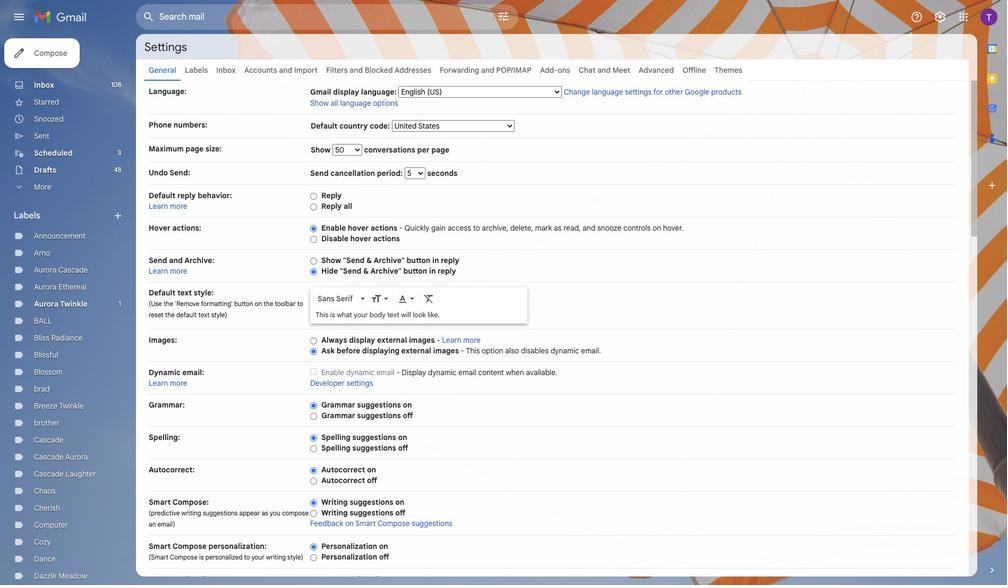 Task type: vqa. For each thing, say whether or not it's contained in the screenshot.
Greg
no



Task type: describe. For each thing, give the bounding box(es) containing it.
autocorrect for autocorrect on
[[322, 465, 365, 475]]

options
[[373, 98, 398, 108]]

hover for disable
[[351, 234, 371, 243]]

ball
[[34, 316, 52, 326]]

compose up 'conversation view:' at the left of the page
[[170, 553, 198, 561]]

1 horizontal spatial text
[[199, 311, 210, 319]]

look
[[413, 310, 426, 319]]

style:
[[194, 288, 214, 298]]

import
[[294, 65, 318, 75]]

cascade for "cascade" link
[[34, 435, 64, 445]]

learn more link up ask before displaying external images - this option also disables dynamic email.
[[442, 335, 481, 345]]

themes
[[715, 65, 743, 75]]

reply inside the default reply behavior: learn more
[[177, 191, 196, 200]]

0 horizontal spatial this
[[316, 310, 329, 319]]

on inside default text style: (use the 'remove formatting' button on the toolbar to reset the default text style)
[[255, 300, 262, 308]]

1 horizontal spatial is
[[330, 310, 335, 319]]

filters
[[326, 65, 348, 75]]

dazzle
[[34, 571, 57, 581]]

inbox inside the labels navigation
[[34, 80, 54, 90]]

send and archive: learn more
[[149, 256, 215, 276]]

general
[[149, 65, 176, 75]]

bliss
[[34, 333, 49, 343]]

support image
[[911, 11, 924, 23]]

default for default text style: (use the 'remove formatting' button on the toolbar to reset the default text style)
[[149, 288, 176, 298]]

body
[[370, 310, 386, 319]]

1 vertical spatial language
[[340, 98, 371, 108]]

on down feedback on smart compose suggestions link
[[379, 542, 388, 551]]

email)
[[158, 520, 175, 528]]

Autocorrect on radio
[[310, 467, 317, 475]]

forwarding and pop/imap link
[[440, 65, 532, 75]]

on down display
[[403, 400, 412, 410]]

0 vertical spatial language
[[592, 87, 624, 97]]

off up writing suggestions on
[[367, 476, 377, 485]]

learn more link for reply
[[149, 201, 187, 211]]

change language settings for other google products link
[[564, 87, 742, 97]]

default for default reply behavior: learn more
[[149, 191, 176, 200]]

Conversation view on radio
[[310, 576, 317, 584]]

twinkle for aurora twinkle
[[60, 299, 88, 309]]

0 horizontal spatial page
[[186, 144, 204, 154]]

all for show
[[331, 98, 338, 108]]

the right (use at the left of the page
[[164, 300, 173, 308]]

in for hide "send & archive" button in reply
[[429, 266, 436, 276]]

advanced
[[639, 65, 674, 75]]

0 vertical spatial your
[[354, 310, 368, 319]]

learn up ask before displaying external images - this option also disables dynamic email.
[[442, 335, 462, 345]]

compose inside compose "button"
[[34, 48, 67, 58]]

ethereal
[[58, 282, 86, 292]]

enable for enable dynamic email
[[322, 368, 344, 377]]

pop/imap
[[497, 65, 532, 75]]

read,
[[564, 223, 581, 233]]

1 horizontal spatial inbox link
[[216, 65, 236, 75]]

0 vertical spatial external
[[377, 335, 407, 345]]

on left hover.
[[653, 223, 662, 233]]

learn inside send and archive: learn more
[[149, 266, 168, 276]]

gmail image
[[34, 6, 92, 28]]

dazzle meadow link
[[34, 571, 87, 581]]

0 horizontal spatial text
[[177, 288, 192, 298]]

search mail image
[[139, 7, 158, 27]]

dance
[[34, 554, 56, 564]]

meet
[[613, 65, 631, 75]]

aurora twinkle
[[34, 299, 88, 309]]

send:
[[170, 168, 190, 178]]

reply for hide "send & archive" button in reply
[[438, 266, 456, 276]]

brad link
[[34, 384, 50, 394]]

the left toolbar
[[264, 300, 273, 308]]

dance link
[[34, 554, 56, 564]]

smart compose personalization: (smart compose is personalized to your writing style)
[[149, 542, 304, 561]]

more up ask before displaying external images - this option also disables dynamic email.
[[464, 335, 481, 345]]

and for pop/imap
[[481, 65, 495, 75]]

twinkle for breeze twinkle
[[59, 401, 84, 411]]

and for archive:
[[169, 256, 183, 265]]

'remove
[[175, 300, 200, 308]]

personalized
[[206, 553, 243, 561]]

blossom link
[[34, 367, 63, 377]]

cascade laughter link
[[34, 469, 96, 479]]

on up feedback on smart compose suggestions
[[396, 498, 405, 507]]

button for show "send & archive" button in reply
[[407, 256, 431, 265]]

dynamic
[[149, 368, 181, 377]]

show for show "send & archive" button in reply
[[322, 256, 341, 265]]

scheduled link
[[34, 148, 73, 158]]

display
[[402, 368, 426, 377]]

change
[[564, 87, 590, 97]]

brad
[[34, 384, 50, 394]]

show for show all language options
[[310, 98, 329, 108]]

1 horizontal spatial as
[[554, 223, 562, 233]]

language:
[[149, 87, 187, 96]]

reset
[[149, 311, 164, 319]]

phone numbers:
[[149, 120, 208, 130]]

disable
[[322, 234, 349, 243]]

serif
[[336, 294, 353, 304]]

announcement link
[[34, 231, 85, 241]]

button inside default text style: (use the 'remove formatting' button on the toolbar to reset the default text style)
[[234, 300, 253, 308]]

to for your
[[244, 553, 250, 561]]

writing for writing suggestions off
[[322, 508, 348, 518]]

content
[[479, 368, 504, 377]]

chat and meet
[[579, 65, 631, 75]]

add-ons link
[[540, 65, 571, 75]]

seconds
[[426, 168, 458, 178]]

send for send cancellation period:
[[310, 168, 329, 178]]

ball link
[[34, 316, 52, 326]]

filters and blocked addresses
[[326, 65, 432, 75]]

suggestions for grammar suggestions off
[[357, 411, 401, 420]]

always
[[322, 335, 347, 345]]

sent link
[[34, 131, 49, 141]]

remove formatting ‪(⌘\)‬ image
[[424, 294, 434, 304]]

more button
[[0, 179, 128, 196]]

1 horizontal spatial this
[[466, 346, 480, 356]]

- inside enable dynamic email - display dynamic email content when available. developer settings
[[397, 368, 400, 377]]

cherish
[[34, 503, 60, 513]]

hide "send & archive" button in reply
[[322, 266, 456, 276]]

language:
[[361, 87, 397, 97]]

formatting options toolbar
[[314, 289, 525, 308]]

2 horizontal spatial dynamic
[[551, 346, 580, 356]]

cherish link
[[34, 503, 60, 513]]

personalization:
[[209, 542, 267, 551]]

"send for show
[[343, 256, 365, 265]]

reply all
[[322, 201, 352, 211]]

chat
[[579, 65, 596, 75]]

suggestions inside 'smart compose: (predictive writing suggestions appear as you compose an email)'
[[203, 509, 238, 517]]

1 vertical spatial external
[[402, 346, 432, 356]]

and for meet
[[598, 65, 611, 75]]

labels navigation
[[0, 34, 136, 585]]

autocorrect off
[[322, 476, 377, 485]]

size:
[[206, 144, 222, 154]]

Disable hover actions radio
[[310, 235, 317, 243]]

your inside smart compose personalization: (smart compose is personalized to your writing style)
[[252, 553, 265, 561]]

spelling for spelling suggestions on
[[322, 433, 351, 442]]

Show "Send & Archive" button in reply radio
[[310, 257, 317, 265]]

country
[[340, 121, 368, 131]]

suggestions for writing suggestions on
[[350, 498, 394, 507]]

hover for enable
[[348, 223, 369, 233]]

learn more link for and
[[149, 266, 187, 276]]

and right read,
[[583, 223, 596, 233]]

conversation view:
[[149, 575, 218, 584]]

reply for show "send & archive" button in reply
[[441, 256, 460, 265]]

aurora for aurora cascade
[[34, 265, 57, 275]]

Personalization on radio
[[310, 543, 317, 551]]

actions for disable
[[373, 234, 400, 243]]

hide
[[322, 266, 338, 276]]

available.
[[526, 368, 558, 377]]

"send for hide
[[340, 266, 362, 276]]

2 horizontal spatial text
[[388, 310, 400, 319]]

(predictive
[[149, 509, 180, 517]]

to for archive,
[[473, 223, 480, 233]]

other
[[665, 87, 684, 97]]

archive" for hide
[[371, 266, 402, 276]]

compose down email)
[[173, 542, 207, 551]]

add-
[[540, 65, 558, 75]]

- left quickly
[[400, 223, 403, 233]]

blossom
[[34, 367, 63, 377]]

gain
[[432, 223, 446, 233]]

Spelling suggestions off radio
[[310, 445, 317, 453]]

dynamic email: learn more
[[149, 368, 204, 388]]

conversation view on
[[322, 575, 400, 584]]

breeze twinkle
[[34, 401, 84, 411]]

smart for smart compose:
[[149, 498, 171, 507]]

labels for labels "heading"
[[14, 210, 40, 221]]

personalization on
[[322, 542, 388, 551]]

displaying
[[362, 346, 400, 356]]

cascade up ethereal on the top of page
[[58, 265, 88, 275]]

drafts link
[[34, 165, 56, 175]]

filters and blocked addresses link
[[326, 65, 432, 75]]

conversations per page
[[362, 145, 450, 155]]

enable hover actions - quickly gain access to archive, delete, mark as read, and snooze controls on hover.
[[322, 223, 684, 233]]

advanced search options image
[[493, 6, 515, 27]]

appear
[[239, 509, 260, 517]]

(use
[[149, 300, 162, 308]]

Ask before displaying external images radio
[[310, 348, 317, 355]]

archive,
[[482, 223, 509, 233]]

forwarding and pop/imap
[[440, 65, 532, 75]]

Enable hover actions radio
[[310, 225, 317, 233]]



Task type: locate. For each thing, give the bounding box(es) containing it.
2 horizontal spatial to
[[473, 223, 480, 233]]

0 vertical spatial in
[[433, 256, 439, 265]]

0 horizontal spatial conversation
[[149, 575, 197, 584]]

1 vertical spatial images
[[433, 346, 459, 356]]

0 horizontal spatial labels
[[14, 210, 40, 221]]

actions:
[[172, 223, 201, 233]]

labels heading
[[14, 210, 113, 221]]

learn more link
[[149, 201, 187, 211], [149, 266, 187, 276], [442, 335, 481, 345], [149, 378, 187, 388]]

display for always
[[349, 335, 375, 345]]

0 vertical spatial "send
[[343, 256, 365, 265]]

inbox up starred link
[[34, 80, 54, 90]]

- left display
[[397, 368, 400, 377]]

Writing suggestions on radio
[[310, 499, 317, 507]]

1 grammar from the top
[[322, 400, 355, 410]]

products
[[712, 87, 742, 97]]

show for show
[[311, 145, 333, 155]]

Writing suggestions off radio
[[310, 510, 317, 518]]

archive" for show
[[374, 256, 405, 265]]

0 vertical spatial enable
[[322, 223, 346, 233]]

and for import
[[279, 65, 292, 75]]

settings up the "grammar suggestions on" at the left bottom
[[347, 378, 373, 388]]

off for writing suggestions on
[[396, 508, 406, 518]]

per
[[417, 145, 430, 155]]

1 conversation from the left
[[149, 575, 197, 584]]

tab list
[[978, 34, 1008, 547]]

1 vertical spatial &
[[364, 266, 369, 276]]

2 vertical spatial smart
[[149, 542, 171, 551]]

suggestions for grammar suggestions on
[[357, 400, 401, 410]]

2 vertical spatial button
[[234, 300, 253, 308]]

1 vertical spatial writing
[[266, 553, 286, 561]]

1 vertical spatial reply
[[441, 256, 460, 265]]

1 horizontal spatial settings
[[625, 87, 652, 97]]

learn more link down archive:
[[149, 266, 187, 276]]

writing inside 'smart compose: (predictive writing suggestions appear as you compose an email)'
[[182, 509, 201, 517]]

2 autocorrect from the top
[[322, 476, 365, 485]]

1 writing from the top
[[322, 498, 348, 507]]

suggestions for writing suggestions off
[[350, 508, 394, 518]]

compose
[[282, 509, 309, 517]]

0 horizontal spatial all
[[331, 98, 338, 108]]

all down gmail
[[331, 98, 338, 108]]

enable dynamic email - display dynamic email content when available. developer settings
[[310, 368, 558, 388]]

settings image
[[934, 11, 947, 23]]

send for send and archive: learn more
[[149, 256, 167, 265]]

hover up disable hover actions
[[348, 223, 369, 233]]

0 vertical spatial reply
[[177, 191, 196, 200]]

conversation for conversation view:
[[149, 575, 197, 584]]

send inside send and archive: learn more
[[149, 256, 167, 265]]

default for default country code:
[[311, 121, 338, 131]]

conversation for conversation view on
[[322, 575, 370, 584]]

labels for labels link
[[185, 65, 208, 75]]

0 vertical spatial show
[[310, 98, 329, 108]]

2 vertical spatial reply
[[438, 266, 456, 276]]

spelling suggestions on
[[322, 433, 407, 442]]

Always display external images radio
[[310, 337, 317, 345]]

offline
[[683, 65, 707, 75]]

more inside dynamic email: learn more
[[170, 378, 187, 388]]

on down spelling suggestions off
[[367, 465, 376, 475]]

0 vertical spatial inbox link
[[216, 65, 236, 75]]

suggestions for spelling suggestions on
[[353, 433, 396, 442]]

off up view
[[379, 552, 389, 562]]

reply
[[322, 191, 342, 200], [322, 201, 342, 211]]

0 vertical spatial button
[[407, 256, 431, 265]]

inbox link right labels link
[[216, 65, 236, 75]]

aurora down arno link
[[34, 265, 57, 275]]

offline link
[[683, 65, 707, 75]]

2 vertical spatial default
[[149, 288, 176, 298]]

actions for enable
[[371, 223, 398, 233]]

learn up (use at the left of the page
[[149, 266, 168, 276]]

1 horizontal spatial all
[[344, 201, 352, 211]]

0 vertical spatial settings
[[625, 87, 652, 97]]

and right filters
[[350, 65, 363, 75]]

smart for smart compose personalization:
[[149, 542, 171, 551]]

external up displaying
[[377, 335, 407, 345]]

1 horizontal spatial page
[[432, 145, 450, 155]]

your right 'what'
[[354, 310, 368, 319]]

blissful link
[[34, 350, 58, 360]]

personalization
[[322, 542, 377, 551], [322, 552, 377, 562]]

ask
[[322, 346, 335, 356]]

1 vertical spatial your
[[252, 553, 265, 561]]

email
[[377, 368, 395, 377], [459, 368, 477, 377]]

the right reset
[[165, 311, 175, 319]]

this is what your body text will look like.
[[316, 310, 440, 319]]

cascade down "cascade" link
[[34, 452, 64, 462]]

default
[[176, 311, 197, 319]]

cascade
[[58, 265, 88, 275], [34, 435, 64, 445], [34, 452, 64, 462], [34, 469, 64, 479]]

1 vertical spatial default
[[149, 191, 176, 200]]

2 enable from the top
[[322, 368, 344, 377]]

style)
[[211, 311, 227, 319], [288, 553, 304, 561]]

0 vertical spatial reply
[[322, 191, 342, 200]]

smart up the (predictive
[[149, 498, 171, 507]]

learn up 'hover'
[[149, 201, 168, 211]]

on right view
[[391, 575, 400, 584]]

on down writing suggestions off
[[345, 519, 354, 528]]

labels down "more"
[[14, 210, 40, 221]]

disables
[[521, 346, 549, 356]]

1 horizontal spatial dynamic
[[428, 368, 457, 377]]

2 conversation from the left
[[322, 575, 370, 584]]

2 personalization from the top
[[322, 552, 377, 562]]

1
[[119, 300, 121, 308]]

1 vertical spatial twinkle
[[59, 401, 84, 411]]

writing inside smart compose personalization: (smart compose is personalized to your writing style)
[[266, 553, 286, 561]]

Spelling suggestions on radio
[[310, 434, 317, 442]]

formatting'
[[201, 300, 233, 308]]

"send down disable hover actions
[[343, 256, 365, 265]]

suggestions for spelling suggestions off
[[353, 443, 396, 453]]

off down the "grammar suggestions on" at the left bottom
[[403, 411, 413, 420]]

grammar down developer settings link
[[322, 400, 355, 410]]

1 horizontal spatial to
[[298, 300, 303, 308]]

0 vertical spatial smart
[[149, 498, 171, 507]]

spelling for spelling suggestions off
[[322, 443, 351, 453]]

send down 'hover'
[[149, 256, 167, 265]]

is left 'what'
[[330, 310, 335, 319]]

in up remove formatting ‪(⌘\)‬ image
[[429, 266, 436, 276]]

1 email from the left
[[377, 368, 395, 377]]

maximum page size:
[[149, 144, 222, 154]]

0 vertical spatial inbox
[[216, 65, 236, 75]]

2 vertical spatial show
[[322, 256, 341, 265]]

- left option
[[461, 346, 465, 356]]

hover.
[[663, 223, 684, 233]]

0 vertical spatial images
[[409, 335, 435, 345]]

style) inside smart compose personalization: (smart compose is personalized to your writing style)
[[288, 553, 304, 561]]

arno
[[34, 248, 50, 258]]

0 horizontal spatial as
[[262, 509, 268, 517]]

1 vertical spatial display
[[349, 335, 375, 345]]

Hide "Send & Archive" button in reply radio
[[310, 268, 317, 276]]

reply for reply all
[[322, 201, 342, 211]]

0 horizontal spatial style)
[[211, 311, 227, 319]]

advanced link
[[639, 65, 674, 75]]

reply right reply all radio
[[322, 201, 342, 211]]

0 vertical spatial actions
[[371, 223, 398, 233]]

starred link
[[34, 97, 59, 107]]

more inside the default reply behavior: learn more
[[170, 201, 187, 211]]

aurora for aurora ethereal
[[34, 282, 57, 292]]

- up ask before displaying external images - this option also disables dynamic email.
[[437, 335, 440, 345]]

to right access
[[473, 223, 480, 233]]

default up (use at the left of the page
[[149, 288, 176, 298]]

0 horizontal spatial is
[[199, 553, 204, 561]]

1 vertical spatial archive"
[[371, 266, 402, 276]]

email.
[[581, 346, 601, 356]]

accounts and import link
[[244, 65, 318, 75]]

cascade for cascade laughter
[[34, 469, 64, 479]]

Search mail text field
[[159, 12, 468, 22]]

labels
[[185, 65, 208, 75], [14, 210, 40, 221]]

1 vertical spatial send
[[149, 256, 167, 265]]

archive"
[[374, 256, 405, 265], [371, 266, 402, 276]]

style) inside default text style: (use the 'remove formatting' button on the toolbar to reset the default text style)
[[211, 311, 227, 319]]

smart compose: (predictive writing suggestions appear as you compose an email)
[[149, 498, 309, 528]]

2 email from the left
[[459, 368, 477, 377]]

off down spelling suggestions on
[[398, 443, 408, 453]]

your down personalization:
[[252, 553, 265, 561]]

smart down writing suggestions off
[[356, 519, 376, 528]]

cascade for cascade aurora
[[34, 452, 64, 462]]

view:
[[199, 575, 218, 584]]

grammar for grammar suggestions on
[[322, 400, 355, 410]]

sans serif option
[[316, 294, 359, 304]]

1 reply from the top
[[322, 191, 342, 200]]

1 horizontal spatial language
[[592, 87, 624, 97]]

smart inside 'smart compose: (predictive writing suggestions appear as you compose an email)'
[[149, 498, 171, 507]]

compose down gmail image
[[34, 48, 67, 58]]

settings
[[145, 40, 187, 54]]

1 autocorrect from the top
[[322, 465, 365, 475]]

twinkle down ethereal on the top of page
[[60, 299, 88, 309]]

reply down send:
[[177, 191, 196, 200]]

inbox right labels link
[[216, 65, 236, 75]]

twinkle right breeze
[[59, 401, 84, 411]]

sans serif
[[318, 294, 353, 304]]

and inside send and archive: learn more
[[169, 256, 183, 265]]

for
[[654, 87, 663, 97]]

3
[[118, 149, 121, 157]]

0 vertical spatial send
[[310, 168, 329, 178]]

1 vertical spatial reply
[[322, 201, 342, 211]]

more up hover actions:
[[170, 201, 187, 211]]

1 vertical spatial inbox link
[[34, 80, 54, 90]]

aurora
[[34, 265, 57, 275], [34, 282, 57, 292], [34, 299, 58, 309], [65, 452, 88, 462]]

send
[[310, 168, 329, 178], [149, 256, 167, 265]]

default country code:
[[311, 121, 392, 131]]

1 horizontal spatial labels
[[185, 65, 208, 75]]

smart up (smart
[[149, 542, 171, 551]]

2 vertical spatial to
[[244, 553, 250, 561]]

"send
[[343, 256, 365, 265], [340, 266, 362, 276]]

as
[[554, 223, 562, 233], [262, 509, 268, 517]]

1 horizontal spatial conversation
[[322, 575, 370, 584]]

aurora for aurora twinkle
[[34, 299, 58, 309]]

blocked
[[365, 65, 393, 75]]

1 vertical spatial in
[[429, 266, 436, 276]]

"send right hide
[[340, 266, 362, 276]]

autocorrect down autocorrect on
[[322, 476, 365, 485]]

0 vertical spatial &
[[367, 256, 372, 265]]

feedback on smart compose suggestions
[[310, 519, 453, 528]]

option
[[482, 346, 504, 356]]

ons
[[558, 65, 571, 75]]

also
[[505, 346, 519, 356]]

ask before displaying external images - this option also disables dynamic email.
[[322, 346, 601, 356]]

show down default country code:
[[311, 145, 333, 155]]

writing for writing suggestions on
[[322, 498, 348, 507]]

0 horizontal spatial email
[[377, 368, 395, 377]]

display up show all language options link at left
[[333, 87, 359, 97]]

Reply radio
[[310, 192, 317, 200]]

default left country
[[311, 121, 338, 131]]

0 horizontal spatial inbox
[[34, 80, 54, 90]]

0 horizontal spatial writing
[[182, 509, 201, 517]]

0 vertical spatial default
[[311, 121, 338, 131]]

0 horizontal spatial send
[[149, 256, 167, 265]]

display up before
[[349, 335, 375, 345]]

1 vertical spatial to
[[298, 300, 303, 308]]

chaos
[[34, 486, 55, 496]]

as right mark
[[554, 223, 562, 233]]

default inside default text style: (use the 'remove formatting' button on the toolbar to reset the default text style)
[[149, 288, 176, 298]]

autocorrect for autocorrect off
[[322, 476, 365, 485]]

and left archive:
[[169, 256, 183, 265]]

0 vertical spatial autocorrect
[[322, 465, 365, 475]]

1 vertical spatial button
[[404, 266, 428, 276]]

inbox link
[[216, 65, 236, 75], [34, 80, 54, 90]]

0 vertical spatial writing
[[182, 509, 201, 517]]

bliss radiance
[[34, 333, 82, 343]]

grammar for grammar suggestions off
[[322, 411, 355, 420]]

1 enable from the top
[[322, 223, 346, 233]]

1 vertical spatial all
[[344, 201, 352, 211]]

off
[[403, 411, 413, 420], [398, 443, 408, 453], [367, 476, 377, 485], [396, 508, 406, 518], [379, 552, 389, 562]]

cascade aurora
[[34, 452, 88, 462]]

2 reply from the top
[[322, 201, 342, 211]]

Grammar suggestions on radio
[[310, 402, 317, 410]]

show down gmail
[[310, 98, 329, 108]]

writing left personalization off radio
[[266, 553, 286, 561]]

language
[[592, 87, 624, 97], [340, 98, 371, 108]]

as inside 'smart compose: (predictive writing suggestions appear as you compose an email)'
[[262, 509, 268, 517]]

main menu image
[[13, 11, 26, 23]]

0 horizontal spatial inbox link
[[34, 80, 54, 90]]

& for show
[[367, 256, 372, 265]]

1 vertical spatial inbox
[[34, 80, 54, 90]]

snoozed link
[[34, 114, 64, 124]]

like.
[[428, 310, 440, 319]]

cozy
[[34, 537, 51, 547]]

meadow
[[58, 571, 87, 581]]

& for hide
[[364, 266, 369, 276]]

actions up show "send & archive" button in reply
[[373, 234, 400, 243]]

1 vertical spatial is
[[199, 553, 204, 561]]

settings inside enable dynamic email - display dynamic email content when available. developer settings
[[347, 378, 373, 388]]

more
[[170, 201, 187, 211], [170, 266, 187, 276], [464, 335, 481, 345], [170, 378, 187, 388]]

to inside default text style: (use the 'remove formatting' button on the toolbar to reset the default text style)
[[298, 300, 303, 308]]

cascade up "chaos"
[[34, 469, 64, 479]]

page left size:
[[186, 144, 204, 154]]

conversation
[[149, 575, 197, 584], [322, 575, 370, 584]]

1 vertical spatial labels
[[14, 210, 40, 221]]

button right formatting'
[[234, 300, 253, 308]]

0 vertical spatial as
[[554, 223, 562, 233]]

spelling right spelling suggestions off option
[[322, 443, 351, 453]]

smart inside smart compose personalization: (smart compose is personalized to your writing style)
[[149, 542, 171, 551]]

0 vertical spatial style)
[[211, 311, 227, 319]]

show all language options link
[[310, 98, 398, 108]]

learn more link up hover actions:
[[149, 201, 187, 211]]

0 horizontal spatial your
[[252, 553, 265, 561]]

0 vertical spatial personalization
[[322, 542, 377, 551]]

0 horizontal spatial settings
[[347, 378, 373, 388]]

2 spelling from the top
[[322, 443, 351, 453]]

and left import in the left top of the page
[[279, 65, 292, 75]]

Grammar suggestions off radio
[[310, 412, 317, 420]]

text left 'will'
[[388, 310, 400, 319]]

archive:
[[185, 256, 215, 265]]

and for blocked
[[350, 65, 363, 75]]

0 vertical spatial labels
[[185, 65, 208, 75]]

text down formatting'
[[199, 311, 210, 319]]

None checkbox
[[310, 368, 317, 375]]

reply for reply
[[322, 191, 342, 200]]

display for gmail
[[333, 87, 359, 97]]

archive" up hide "send & archive" button in reply
[[374, 256, 405, 265]]

settings left for
[[625, 87, 652, 97]]

0 vertical spatial grammar
[[322, 400, 355, 410]]

twinkle
[[60, 299, 88, 309], [59, 401, 84, 411]]

1 vertical spatial spelling
[[322, 443, 351, 453]]

0 vertical spatial archive"
[[374, 256, 405, 265]]

email down ask before displaying external images - this option also disables dynamic email.
[[459, 368, 477, 377]]

Reply all radio
[[310, 203, 317, 211]]

None search field
[[136, 4, 519, 30]]

to right toolbar
[[298, 300, 303, 308]]

2 grammar from the top
[[322, 411, 355, 420]]

1 horizontal spatial style)
[[288, 553, 304, 561]]

in for show "send & archive" button in reply
[[433, 256, 439, 265]]

0 vertical spatial this
[[316, 310, 329, 319]]

before
[[337, 346, 361, 356]]

0 horizontal spatial dynamic
[[346, 368, 375, 377]]

display
[[333, 87, 359, 97], [349, 335, 375, 345]]

off for grammar suggestions on
[[403, 411, 413, 420]]

feedback on smart compose suggestions link
[[310, 519, 453, 528]]

blissful
[[34, 350, 58, 360]]

announcement
[[34, 231, 85, 241]]

dynamic right display
[[428, 368, 457, 377]]

-
[[400, 223, 403, 233], [437, 335, 440, 345], [461, 346, 465, 356], [397, 368, 400, 377]]

on
[[653, 223, 662, 233], [255, 300, 262, 308], [403, 400, 412, 410], [398, 433, 407, 442], [367, 465, 376, 475], [396, 498, 405, 507], [345, 519, 354, 528], [379, 542, 388, 551], [391, 575, 400, 584]]

1 vertical spatial writing
[[322, 508, 348, 518]]

default
[[311, 121, 338, 131], [149, 191, 176, 200], [149, 288, 176, 298]]

1 personalization from the top
[[322, 542, 377, 551]]

hover
[[149, 223, 171, 233]]

aurora up aurora twinkle
[[34, 282, 57, 292]]

learn more link for email:
[[149, 378, 187, 388]]

style) left personalization off radio
[[288, 553, 304, 561]]

behavior:
[[198, 191, 232, 200]]

default text style: (use the 'remove formatting' button on the toolbar to reset the default text style)
[[149, 288, 303, 319]]

1 horizontal spatial your
[[354, 310, 368, 319]]

on left toolbar
[[255, 300, 262, 308]]

1 vertical spatial actions
[[373, 234, 400, 243]]

writing suggestions off
[[322, 508, 406, 518]]

will
[[401, 310, 411, 319]]

learn down dynamic
[[149, 378, 168, 388]]

more
[[34, 182, 51, 192]]

to inside smart compose personalization: (smart compose is personalized to your writing style)
[[244, 553, 250, 561]]

learn inside dynamic email: learn more
[[149, 378, 168, 388]]

0 horizontal spatial language
[[340, 98, 371, 108]]

personalization for personalization off
[[322, 552, 377, 562]]

Personalization off radio
[[310, 554, 317, 562]]

1 vertical spatial smart
[[356, 519, 376, 528]]

cascade laughter
[[34, 469, 96, 479]]

all for reply
[[344, 201, 352, 211]]

archive" down show "send & archive" button in reply
[[371, 266, 402, 276]]

labels inside navigation
[[14, 210, 40, 221]]

0 vertical spatial is
[[330, 310, 335, 319]]

learn inside the default reply behavior: learn more
[[149, 201, 168, 211]]

compose down writing suggestions off
[[378, 519, 410, 528]]

to down personalization:
[[244, 553, 250, 561]]

conversations
[[364, 145, 416, 155]]

1 vertical spatial autocorrect
[[322, 476, 365, 485]]

default inside the default reply behavior: learn more
[[149, 191, 176, 200]]

and left pop/imap
[[481, 65, 495, 75]]

personalization down personalization on
[[322, 552, 377, 562]]

more inside send and archive: learn more
[[170, 266, 187, 276]]

2 writing from the top
[[322, 508, 348, 518]]

external
[[377, 335, 407, 345], [402, 346, 432, 356]]

snooze
[[598, 223, 622, 233]]

autocorrect up autocorrect off at the left
[[322, 465, 365, 475]]

button down show "send & archive" button in reply
[[404, 266, 428, 276]]

images:
[[149, 335, 177, 345]]

personalization for personalization on
[[322, 542, 377, 551]]

1 vertical spatial enable
[[322, 368, 344, 377]]

grammar:
[[149, 400, 185, 410]]

send up reply option
[[310, 168, 329, 178]]

drafts
[[34, 165, 56, 175]]

on up spelling suggestions off
[[398, 433, 407, 442]]

1 spelling from the top
[[322, 433, 351, 442]]

writing right writing suggestions on radio
[[322, 498, 348, 507]]

in down gain
[[433, 256, 439, 265]]

0 vertical spatial twinkle
[[60, 299, 88, 309]]

button for hide "send & archive" button in reply
[[404, 266, 428, 276]]

1 vertical spatial grammar
[[322, 411, 355, 420]]

0 vertical spatial all
[[331, 98, 338, 108]]

off for spelling suggestions on
[[398, 443, 408, 453]]

conversation down personalization off
[[322, 575, 370, 584]]

external down always display external images - learn more
[[402, 346, 432, 356]]

0 vertical spatial hover
[[348, 223, 369, 233]]

is inside smart compose personalization: (smart compose is personalized to your writing style)
[[199, 553, 204, 561]]

enable for enable hover actions
[[322, 223, 346, 233]]

cascade down brother link
[[34, 435, 64, 445]]

inbox link up starred link
[[34, 80, 54, 90]]

1 horizontal spatial send
[[310, 168, 329, 178]]

1 vertical spatial show
[[311, 145, 333, 155]]

Autocorrect off radio
[[310, 477, 317, 485]]

aurora up the laughter
[[65, 452, 88, 462]]

language down chat and meet link
[[592, 87, 624, 97]]

enable inside enable dynamic email - display dynamic email content when available. developer settings
[[322, 368, 344, 377]]

breeze
[[34, 401, 57, 411]]

this down sans
[[316, 310, 329, 319]]

toolbar
[[275, 300, 296, 308]]



